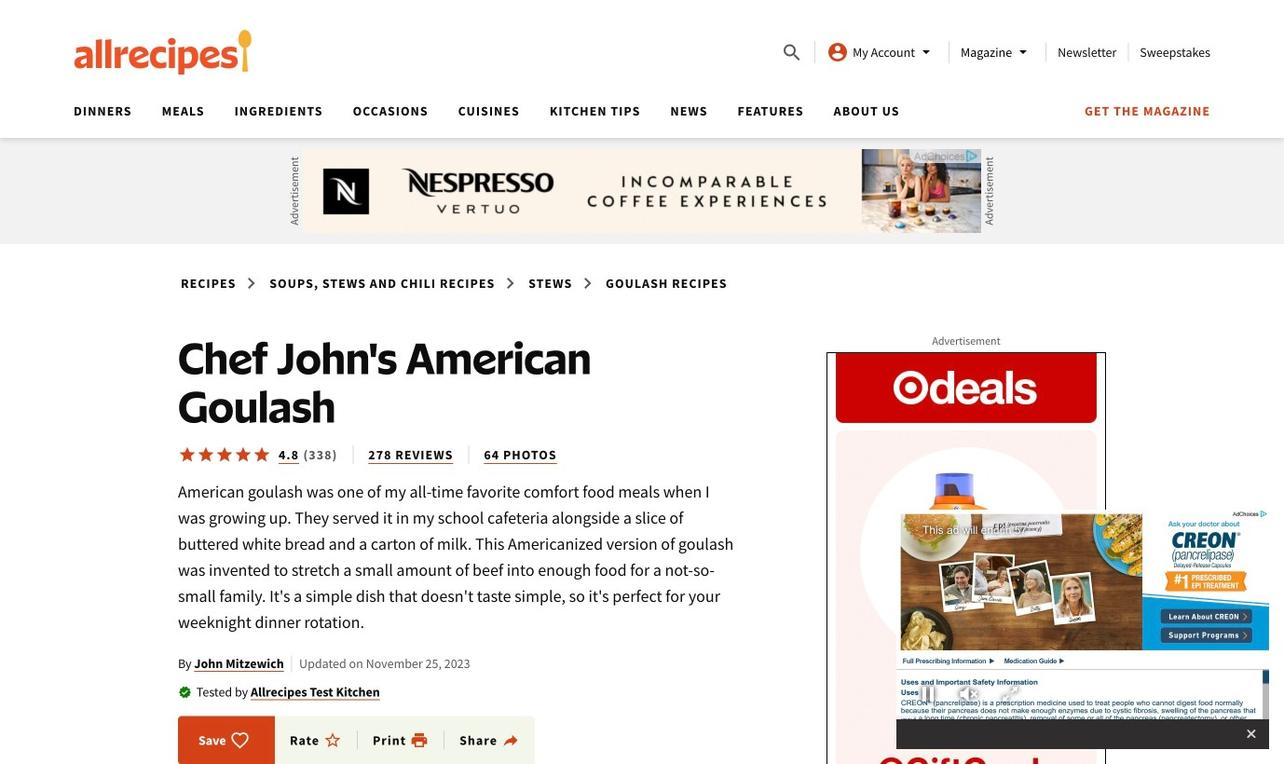 Task type: locate. For each thing, give the bounding box(es) containing it.
account image
[[827, 41, 850, 63]]

chevron_right image
[[499, 272, 522, 295]]

chevron_right image
[[240, 272, 262, 295], [577, 272, 599, 295]]

2 chevron_right image from the left
[[577, 272, 599, 295]]

banner
[[0, 0, 1285, 138]]

navigation
[[59, 97, 1211, 138]]

caret_down image
[[1013, 41, 1035, 63]]

0 horizontal spatial chevron_right image
[[240, 272, 262, 295]]

2 star image from the left
[[215, 446, 234, 464]]

star image
[[178, 446, 197, 464], [215, 446, 234, 464], [234, 446, 253, 464], [253, 446, 271, 464]]

1 horizontal spatial chevron_right image
[[577, 272, 599, 295]]

advertisement element
[[303, 149, 982, 233], [827, 352, 1107, 765]]

star empty image
[[324, 731, 342, 750]]

caret_down image
[[916, 41, 938, 63]]



Task type: describe. For each thing, give the bounding box(es) containing it.
4 star image from the left
[[253, 446, 271, 464]]

print this article. image
[[410, 731, 429, 750]]

star image
[[197, 446, 215, 464]]

search image
[[782, 42, 804, 64]]

0 vertical spatial advertisement element
[[303, 149, 982, 233]]

1 chevron_right image from the left
[[240, 272, 262, 295]]

unmute button group
[[949, 681, 990, 709]]

home image
[[74, 30, 253, 75]]

1 star image from the left
[[178, 446, 197, 464]]

3 star image from the left
[[234, 446, 253, 464]]

favorite image
[[231, 731, 250, 750]]

1 vertical spatial advertisement element
[[827, 352, 1107, 765]]



Task type: vqa. For each thing, say whether or not it's contained in the screenshot.
for
no



